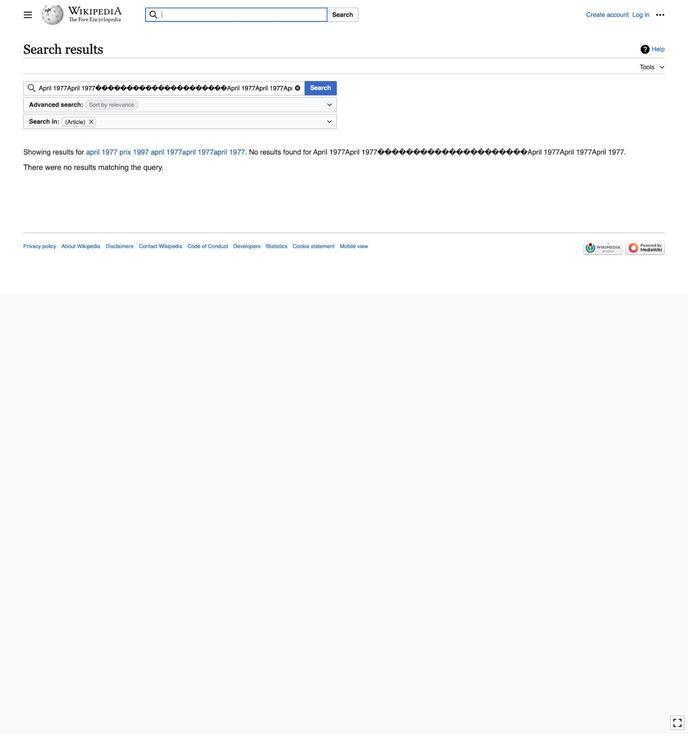 Task type: describe. For each thing, give the bounding box(es) containing it.
personal tools navigation
[[587, 8, 668, 22]]

powered by mediawiki image
[[626, 241, 665, 255]]

menu image
[[23, 10, 32, 19]]

Search Wikipedia search field
[[145, 8, 328, 22]]

log in and more options image
[[656, 10, 665, 19]]

the free encyclopedia image
[[69, 17, 121, 23]]



Task type: vqa. For each thing, say whether or not it's contained in the screenshot.
fullscreen image
yes



Task type: locate. For each thing, give the bounding box(es) containing it.
footer
[[23, 233, 665, 258]]

remove image
[[88, 117, 94, 126]]

wikipedia image
[[68, 7, 122, 15]]

None search field
[[134, 8, 587, 22], [23, 81, 305, 95], [23, 81, 305, 95]]

main content
[[20, 40, 669, 190]]

none search field 'search wikipedia'
[[134, 8, 587, 22]]

wikimedia foundation image
[[584, 241, 623, 255]]

fullscreen image
[[673, 718, 682, 727]]



